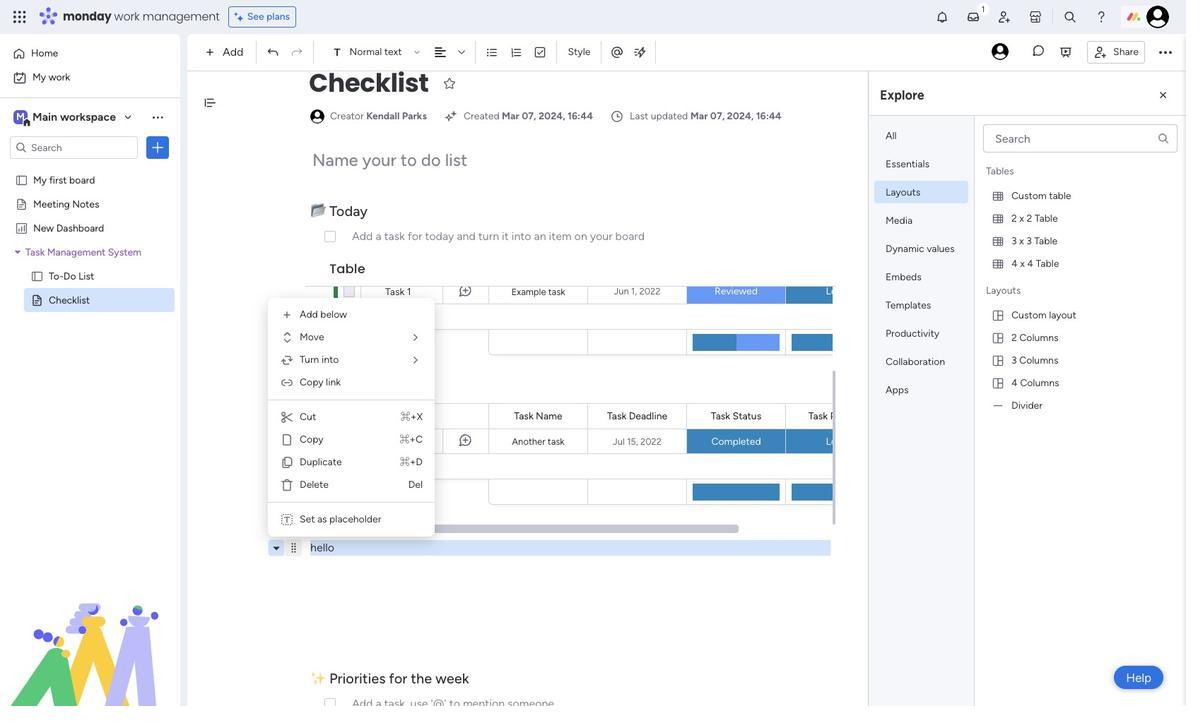 Task type: vqa. For each thing, say whether or not it's contained in the screenshot.
region
no



Task type: locate. For each thing, give the bounding box(es) containing it.
my down home
[[33, 71, 46, 83]]

2022
[[639, 286, 661, 297], [640, 436, 662, 447]]

checklist down normal
[[309, 65, 429, 101]]

1 custom from the top
[[1012, 190, 1047, 202]]

0 vertical spatial work
[[114, 8, 140, 25]]

2024,
[[539, 110, 565, 122], [727, 110, 754, 122]]

task for task 1
[[385, 286, 405, 298]]

normal text
[[350, 46, 402, 58]]

update feed image
[[966, 10, 980, 24]]

columns up 4 columns
[[1019, 354, 1058, 367]]

normal
[[350, 46, 382, 58]]

None search field
[[983, 124, 1178, 153]]

None field
[[805, 409, 865, 424]]

1 image
[[977, 1, 990, 17]]

task for task status
[[711, 410, 730, 422]]

0 vertical spatial public board image
[[15, 197, 28, 211]]

0 vertical spatial task
[[548, 287, 565, 297]]

work inside option
[[49, 71, 70, 83]]

custom up 2 x 2 table
[[1012, 190, 1047, 202]]

updated
[[651, 110, 688, 122]]

⌘+x
[[401, 411, 423, 423]]

2022 right 15,
[[640, 436, 662, 447]]

columns up 3 columns
[[1019, 332, 1059, 344]]

home
[[31, 47, 58, 59]]

1 horizontal spatial 16:44
[[756, 110, 782, 122]]

4
[[1012, 258, 1018, 270], [1027, 258, 1033, 270], [1012, 377, 1018, 389]]

public board image for my first board
[[15, 173, 28, 187]]

2 mar from the left
[[690, 110, 708, 122]]

work down home
[[49, 71, 70, 83]]

checklist down do
[[49, 294, 90, 306]]

copy down cut
[[300, 434, 324, 446]]

1 vertical spatial checklist
[[49, 294, 90, 306]]

custom for x
[[1012, 190, 1047, 202]]

week
[[435, 671, 469, 688]]

1 vertical spatial work
[[49, 71, 70, 83]]

add below menu item
[[274, 304, 429, 327]]

0 horizontal spatial mar
[[502, 110, 519, 122]]

task management system
[[25, 246, 141, 258]]

example task
[[511, 287, 565, 297]]

my for my first board
[[33, 174, 47, 186]]

my for my work
[[33, 71, 46, 83]]

move image up turn into image
[[280, 331, 294, 345]]

1 horizontal spatial add
[[300, 309, 318, 321]]

cut
[[300, 411, 316, 423]]

0 horizontal spatial 07,
[[522, 110, 536, 122]]

custom table
[[1012, 190, 1071, 202]]

help button
[[1114, 667, 1164, 690]]

created mar 07, 2024, 16:44
[[464, 110, 593, 122]]

add
[[223, 45, 243, 59], [300, 309, 318, 321]]

parks
[[402, 110, 427, 122]]

0 vertical spatial checklist
[[309, 65, 429, 101]]

4 menu item from the top
[[274, 474, 429, 497]]

caret down image
[[15, 247, 20, 257]]

templates list item
[[874, 294, 968, 317]]

add button
[[200, 41, 252, 64]]

checklist inside checklist field
[[309, 65, 429, 101]]

text
[[384, 46, 402, 58]]

1
[[407, 286, 411, 298]]

1 vertical spatial custom
[[1012, 309, 1047, 321]]

1 vertical spatial layouts
[[986, 285, 1021, 297]]

numbered list image
[[510, 46, 523, 59]]

table for 4 x 4 table
[[1036, 258, 1059, 270]]

2022 right the 1,
[[639, 286, 661, 297]]

layouts down 4 x 4 table
[[986, 285, 1021, 297]]

productivity
[[886, 328, 940, 340]]

1 vertical spatial low
[[826, 436, 844, 448]]

public board image left the first
[[15, 173, 28, 187]]

move menu item
[[274, 327, 429, 349]]

to-
[[49, 270, 63, 282]]

3 for layouts
[[1012, 354, 1017, 367]]

lottie animation element
[[0, 564, 180, 707]]

2 07, from the left
[[710, 110, 725, 122]]

collaboration
[[886, 356, 945, 368]]

menu item containing copy
[[274, 429, 429, 452]]

mar right the created
[[502, 110, 519, 122]]

public board image
[[15, 173, 28, 187], [30, 269, 44, 283]]

add items menu menu
[[274, 304, 429, 532]]

menu item containing delete
[[274, 474, 429, 497]]

layouts up media
[[886, 187, 921, 199]]

dynamic values image
[[633, 45, 647, 59]]

table inside list item
[[1034, 235, 1058, 247]]

1 vertical spatial add
[[300, 309, 318, 321]]

menu item up 'delete'
[[274, 452, 429, 474]]

0 horizontal spatial public board image
[[15, 197, 28, 211]]

1 horizontal spatial 2024,
[[727, 110, 754, 122]]

3 for tables
[[1012, 235, 1017, 247]]

2022 for jun 1, 2022
[[639, 286, 661, 297]]

2 inside 2 columns list item
[[1012, 332, 1017, 344]]

0 horizontal spatial 2024,
[[539, 110, 565, 122]]

add inside add popup button
[[223, 45, 243, 59]]

0 horizontal spatial layouts
[[886, 187, 921, 199]]

07, right the created
[[522, 110, 536, 122]]

menu item up placeholder
[[274, 474, 429, 497]]

public board image left to-
[[30, 269, 44, 283]]

4 x 4 table
[[1012, 258, 1059, 270]]

home link
[[8, 42, 172, 65]]

Table field
[[326, 260, 369, 279]]

apps
[[886, 385, 909, 397]]

menu image
[[288, 543, 299, 554]]

columns
[[1019, 332, 1059, 344], [1019, 354, 1058, 367], [1020, 377, 1059, 389]]

monday
[[63, 8, 111, 25]]

2
[[1012, 212, 1017, 224], [1027, 212, 1032, 224], [1012, 332, 1017, 344], [407, 436, 413, 448]]

x inside list item
[[1019, 235, 1024, 247]]

3 columns
[[1012, 354, 1058, 367]]

1 horizontal spatial 07,
[[710, 110, 725, 122]]

1 horizontal spatial layouts
[[986, 285, 1021, 297]]

task
[[548, 287, 565, 297], [548, 437, 565, 447]]

productivity list item
[[874, 322, 968, 345]]

table down 3 x 3 table
[[1036, 258, 1059, 270]]

add right add below icon
[[300, 309, 318, 321]]

workspace
[[60, 110, 116, 124]]

1 vertical spatial public board image
[[30, 269, 44, 283]]

below
[[320, 309, 347, 321]]

1 vertical spatial my
[[33, 174, 47, 186]]

1 horizontal spatial mar
[[690, 110, 708, 122]]

table up 4 x 4 table
[[1034, 235, 1058, 247]]

essentials list item
[[874, 153, 968, 175]]

add inside add below menu item
[[300, 309, 318, 321]]

0 vertical spatial copy
[[300, 377, 324, 389]]

do
[[63, 270, 76, 282]]

task deadline
[[607, 410, 667, 422]]

copy left link
[[300, 377, 324, 389]]

task 1
[[385, 286, 411, 298]]

name
[[536, 410, 562, 422]]

copy link image
[[280, 376, 294, 390]]

task 2
[[385, 436, 413, 448]]

completed
[[711, 436, 761, 448]]

item
[[415, 410, 435, 422]]

table down custom table
[[1035, 212, 1058, 224]]

3 columns list item
[[980, 349, 1180, 372]]

table right options image
[[329, 260, 365, 278]]

v2 ellipsis image
[[1159, 43, 1172, 61]]

checklist
[[309, 65, 429, 101], [49, 294, 90, 306]]

x up 3 x 3 table
[[1019, 212, 1024, 224]]

work right monday
[[114, 8, 140, 25]]

table for 2 x 2 table
[[1035, 212, 1058, 224]]

task left status
[[711, 410, 730, 422]]

07, right 'updated'
[[710, 110, 725, 122]]

table
[[1035, 212, 1058, 224], [1034, 235, 1058, 247], [1036, 258, 1059, 270], [329, 260, 365, 278]]

2 copy from the top
[[300, 434, 324, 446]]

options image
[[315, 274, 326, 309]]

created
[[464, 110, 500, 122]]

task for example task
[[548, 287, 565, 297]]

0 vertical spatial layouts
[[886, 187, 921, 199]]

my inside option
[[33, 71, 46, 83]]

0 vertical spatial my
[[33, 71, 46, 83]]

list
[[78, 270, 94, 282]]

1 vertical spatial 2022
[[640, 436, 662, 447]]

notifications image
[[935, 10, 949, 24]]

Checklist field
[[305, 65, 432, 102]]

list box
[[0, 165, 180, 503]]

+ Add item text field
[[368, 309, 483, 326]]

columns for 3 columns
[[1019, 354, 1058, 367]]

4 for custom layout
[[1012, 377, 1018, 389]]

columns down 3 columns
[[1020, 377, 1059, 389]]

⌘+d
[[400, 457, 423, 469]]

1 vertical spatial task
[[548, 437, 565, 447]]

task up ⌘+d
[[385, 436, 405, 448]]

3
[[1012, 235, 1017, 247], [1026, 235, 1032, 247], [1012, 354, 1017, 367]]

4 columns list item
[[980, 372, 1180, 394]]

public board image for checklist
[[30, 293, 44, 307]]

task down name
[[548, 437, 565, 447]]

16:44
[[568, 110, 593, 122], [756, 110, 782, 122]]

move
[[300, 332, 324, 344]]

columns inside list item
[[1019, 332, 1059, 344]]

task left name
[[514, 410, 533, 422]]

custom up 2 columns
[[1012, 309, 1047, 321]]

1 horizontal spatial move image
[[409, 331, 423, 345]]

divider list item
[[980, 394, 1180, 417]]

media list item
[[874, 209, 968, 232]]

my work
[[33, 71, 70, 83]]

priorities
[[329, 671, 386, 688]]

4 x 4 table list item
[[980, 252, 1180, 275]]

main workspace
[[33, 110, 116, 124]]

mar right 'updated'
[[690, 110, 708, 122]]

x for 4
[[1020, 258, 1025, 270]]

3 menu item from the top
[[274, 452, 429, 474]]

copy for copy
[[300, 434, 324, 446]]

task left 1 in the left top of the page
[[385, 286, 405, 298]]

task right caret down icon
[[25, 246, 45, 258]]

layouts inside 'layouts' list item
[[886, 187, 921, 199]]

1 vertical spatial public board image
[[30, 293, 44, 307]]

public board image
[[15, 197, 28, 211], [30, 293, 44, 307]]

1 vertical spatial x
[[1019, 235, 1024, 247]]

2 vertical spatial columns
[[1020, 377, 1059, 389]]

see
[[247, 11, 264, 23]]

list box containing my first board
[[0, 165, 180, 503]]

board
[[69, 174, 95, 186]]

task inside 'field'
[[711, 410, 730, 422]]

1 menu item from the top
[[274, 406, 429, 429]]

my left the first
[[33, 174, 47, 186]]

Task Deadline field
[[604, 409, 671, 424]]

0 vertical spatial public board image
[[15, 173, 28, 187]]

style
[[568, 46, 591, 58]]

0 vertical spatial 2022
[[639, 286, 661, 297]]

0 vertical spatial add
[[223, 45, 243, 59]]

2 vertical spatial x
[[1020, 258, 1025, 270]]

1 horizontal spatial checklist
[[309, 65, 429, 101]]

search everything image
[[1063, 10, 1077, 24]]

task right example
[[548, 287, 565, 297]]

0 horizontal spatial public board image
[[15, 173, 28, 187]]

monday marketplace image
[[1028, 10, 1043, 24]]

4 columns
[[1012, 377, 1059, 389]]

delete image
[[280, 479, 294, 493]]

creator
[[330, 110, 364, 122]]

board activity image
[[992, 43, 1009, 60]]

move image
[[280, 331, 294, 345], [409, 331, 423, 345]]

2 x 2 table list item
[[980, 207, 1180, 230]]

embeds
[[886, 271, 922, 283]]

custom for columns
[[1012, 309, 1047, 321]]

x for 3
[[1019, 235, 1024, 247]]

1 vertical spatial columns
[[1019, 354, 1058, 367]]

to-do list
[[49, 270, 94, 282]]

menu item
[[274, 406, 429, 429], [274, 429, 429, 452], [274, 452, 429, 474], [274, 474, 429, 497]]

x down 3 x 3 table
[[1020, 258, 1025, 270]]

1 horizontal spatial public board image
[[30, 269, 44, 283]]

1 horizontal spatial public board image
[[30, 293, 44, 307]]

creator kendall parks
[[330, 110, 427, 122]]

low
[[826, 286, 844, 298], [826, 436, 844, 448]]

x down 2 x 2 table
[[1019, 235, 1024, 247]]

07,
[[522, 110, 536, 122], [710, 110, 725, 122]]

0 horizontal spatial add
[[223, 45, 243, 59]]

custom layout list item
[[980, 304, 1180, 327]]

0 horizontal spatial move image
[[280, 331, 294, 345]]

work
[[114, 8, 140, 25], [49, 71, 70, 83]]

2 custom from the top
[[1012, 309, 1047, 321]]

the
[[411, 671, 432, 688]]

2 move image from the left
[[409, 331, 423, 345]]

0 horizontal spatial 16:44
[[568, 110, 593, 122]]

2 menu item from the top
[[274, 429, 429, 452]]

1 low from the top
[[826, 286, 844, 298]]

menu item up duplicate at left bottom
[[274, 429, 429, 452]]

0 horizontal spatial work
[[49, 71, 70, 83]]

0 vertical spatial custom
[[1012, 190, 1047, 202]]

2022 for jul 15, 2022
[[640, 436, 662, 447]]

0 vertical spatial x
[[1019, 212, 1024, 224]]

+ Add item text field
[[368, 459, 483, 476]]

1 vertical spatial copy
[[300, 434, 324, 446]]

Task Name field
[[511, 409, 566, 424]]

option
[[0, 167, 180, 170]]

2 columns
[[1012, 332, 1059, 344]]

1 horizontal spatial work
[[114, 8, 140, 25]]

1 copy from the top
[[300, 377, 324, 389]]

task for task name
[[514, 410, 533, 422]]

task for task 2
[[385, 436, 405, 448]]

0 horizontal spatial checklist
[[49, 294, 90, 306]]

0 vertical spatial low
[[826, 286, 844, 298]]

task up jul
[[607, 410, 626, 422]]

x for 2
[[1019, 212, 1024, 224]]

0 vertical spatial columns
[[1019, 332, 1059, 344]]

menu item down copy link menu item
[[274, 406, 429, 429]]

jul
[[613, 436, 625, 447]]

home option
[[8, 42, 172, 65]]

table inside field
[[329, 260, 365, 278]]

all
[[886, 130, 897, 142]]

move image up turn into icon on the left
[[409, 331, 423, 345]]

set as placeholder image
[[280, 513, 294, 527]]

add left undo ⌘+z icon
[[223, 45, 243, 59]]

workspace options image
[[151, 110, 165, 124]]

3 inside list item
[[1012, 354, 1017, 367]]



Task type: describe. For each thing, give the bounding box(es) containing it.
set as placeholder
[[300, 514, 381, 526]]

layout
[[1049, 309, 1076, 321]]

jun 1, 2022
[[614, 286, 661, 297]]

plans
[[267, 11, 290, 23]]

turn into image
[[409, 353, 423, 368]]

management
[[47, 246, 105, 258]]

Task Status field
[[707, 409, 765, 424]]

placeholder
[[329, 514, 381, 526]]

management
[[143, 8, 220, 25]]

public board image for meeting notes
[[15, 197, 28, 211]]

help image
[[1094, 10, 1108, 24]]

my work option
[[8, 66, 172, 89]]

workspace image
[[13, 110, 28, 125]]

tables
[[986, 165, 1014, 177]]

last
[[630, 110, 648, 122]]

status
[[733, 410, 761, 422]]

Search search field
[[983, 124, 1178, 153]]

first
[[49, 174, 67, 186]]

2 x 2 table
[[1012, 212, 1058, 224]]

my first board
[[33, 174, 95, 186]]

share button
[[1087, 41, 1145, 63]]

1 2024, from the left
[[539, 110, 565, 122]]

my work link
[[8, 66, 172, 89]]

task status
[[711, 410, 761, 422]]

deadline
[[629, 410, 667, 422]]

invite members image
[[997, 10, 1012, 24]]

layouts list item
[[874, 181, 968, 204]]

into
[[322, 354, 339, 366]]

embeds list item
[[874, 266, 968, 288]]

undo ⌘+z image
[[267, 46, 280, 59]]

monday work management
[[63, 8, 220, 25]]

📂
[[310, 203, 326, 220]]

2 2024, from the left
[[727, 110, 754, 122]]

duplicate
[[300, 457, 342, 469]]

explore
[[880, 87, 924, 103]]

Search in workspace field
[[30, 140, 118, 156]]

add to favorites image
[[443, 76, 457, 90]]

2 columns list item
[[980, 327, 1180, 349]]

see plans button
[[228, 6, 296, 28]]

public dashboard image
[[15, 221, 28, 235]]

copy image
[[280, 433, 294, 447]]

dynamic values list item
[[874, 238, 968, 260]]

✨ priorities for the week
[[310, 671, 469, 688]]

system
[[108, 246, 141, 258]]

table for 3 x 3 table
[[1034, 235, 1058, 247]]

apps list item
[[874, 379, 968, 402]]

task for task deadline
[[607, 410, 626, 422]]

help
[[1126, 671, 1151, 685]]

new dashboard
[[33, 222, 104, 234]]

notes
[[72, 198, 99, 210]]

turn into menu item
[[274, 349, 429, 372]]

✨
[[310, 671, 326, 688]]

dynamic
[[886, 243, 924, 255]]

as
[[317, 514, 327, 526]]

columns for 4 columns
[[1020, 377, 1059, 389]]

4 for custom table
[[1012, 258, 1018, 270]]

link
[[326, 377, 341, 389]]

set
[[300, 514, 315, 526]]

task for task management system
[[25, 246, 45, 258]]

new
[[33, 222, 54, 234]]

1 mar from the left
[[502, 110, 519, 122]]

2 low from the top
[[826, 436, 844, 448]]

📂 today
[[310, 203, 371, 220]]

add for add
[[223, 45, 243, 59]]

copy link menu item
[[274, 372, 429, 394]]

delete
[[300, 479, 329, 491]]

3 x 3 table list item
[[980, 230, 1180, 252]]

search image
[[1157, 132, 1170, 145]]

1 move image from the left
[[280, 331, 294, 345]]

hello
[[310, 541, 334, 555]]

jun
[[614, 286, 629, 297]]

meeting notes
[[33, 198, 99, 210]]

lottie animation image
[[0, 564, 180, 707]]

another
[[512, 437, 545, 447]]

menu item containing duplicate
[[274, 452, 429, 474]]

reviewed
[[715, 286, 758, 298]]

jul 15, 2022
[[613, 436, 662, 447]]

checklist image
[[534, 46, 547, 59]]

copy for copy link
[[300, 377, 324, 389]]

today
[[329, 203, 368, 220]]

mention image
[[610, 45, 624, 59]]

kendall
[[366, 110, 400, 122]]

share
[[1113, 46, 1139, 58]]

collaboration list item
[[874, 351, 968, 373]]

1 07, from the left
[[522, 110, 536, 122]]

public board image for to-do list
[[30, 269, 44, 283]]

main
[[33, 110, 57, 124]]

duplicate image
[[280, 456, 294, 470]]

custom layout
[[1012, 309, 1076, 321]]

options image
[[151, 141, 165, 155]]

values
[[927, 243, 955, 255]]

see plans
[[247, 11, 290, 23]]

add for add below
[[300, 309, 318, 321]]

task name
[[514, 410, 562, 422]]

turn
[[300, 354, 319, 366]]

work for monday
[[114, 8, 140, 25]]

kendall parks image
[[1147, 6, 1169, 28]]

cut image
[[280, 411, 294, 425]]

templates
[[886, 300, 931, 312]]

button padding image
[[1156, 88, 1171, 102]]

m
[[16, 111, 25, 123]]

all list item
[[874, 124, 968, 147]]

columns for 2 columns
[[1019, 332, 1059, 344]]

2 16:44 from the left
[[756, 110, 782, 122]]

turn into
[[300, 354, 339, 366]]

table
[[1049, 190, 1071, 202]]

dynamic values
[[886, 243, 955, 255]]

menu item containing cut
[[274, 406, 429, 429]]

meeting
[[33, 198, 70, 210]]

set as placeholder menu item
[[274, 509, 429, 532]]

another task
[[512, 437, 565, 447]]

select product image
[[13, 10, 27, 24]]

bulleted list image
[[486, 46, 499, 59]]

add below image
[[280, 308, 294, 322]]

workspace selection element
[[13, 109, 118, 127]]

for
[[389, 671, 407, 688]]

1,
[[631, 286, 637, 297]]

turn into image
[[280, 353, 294, 368]]

style button
[[562, 40, 597, 64]]

task for another task
[[548, 437, 565, 447]]

last updated mar 07, 2024, 16:44
[[630, 110, 782, 122]]

add below
[[300, 309, 347, 321]]

dashboard
[[56, 222, 104, 234]]

essentials
[[886, 158, 930, 170]]

media
[[886, 215, 913, 227]]

1 16:44 from the left
[[568, 110, 593, 122]]

custom table list item
[[980, 184, 1180, 207]]

work for my
[[49, 71, 70, 83]]



